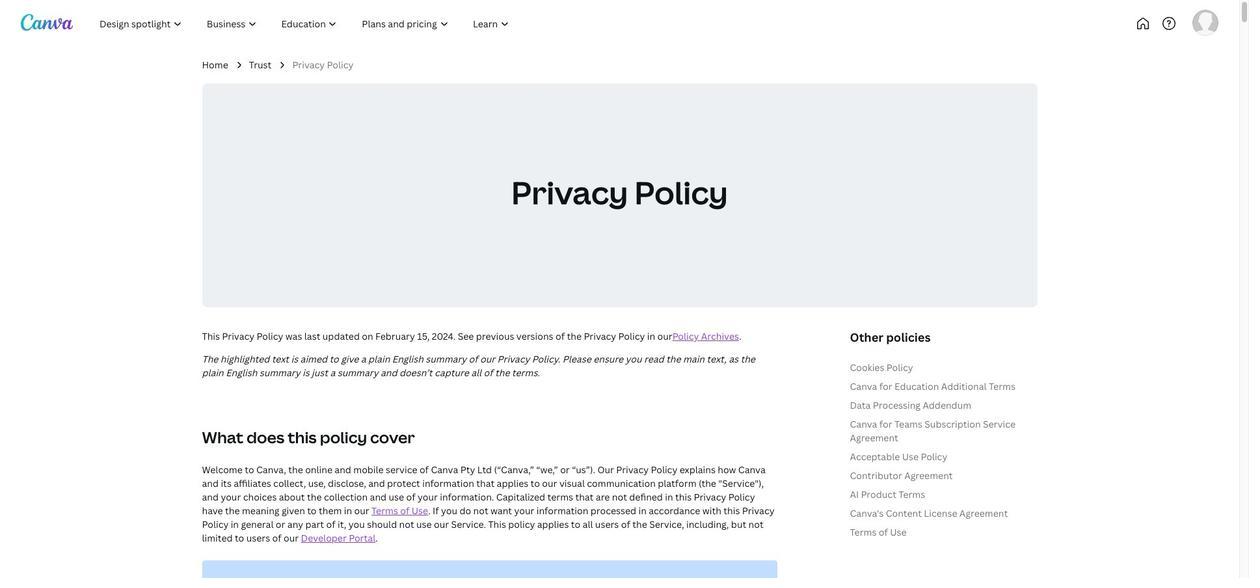 Task type: vqa. For each thing, say whether or not it's contained in the screenshot.
Is
no



Task type: describe. For each thing, give the bounding box(es) containing it.
top level navigation element
[[89, 10, 565, 36]]



